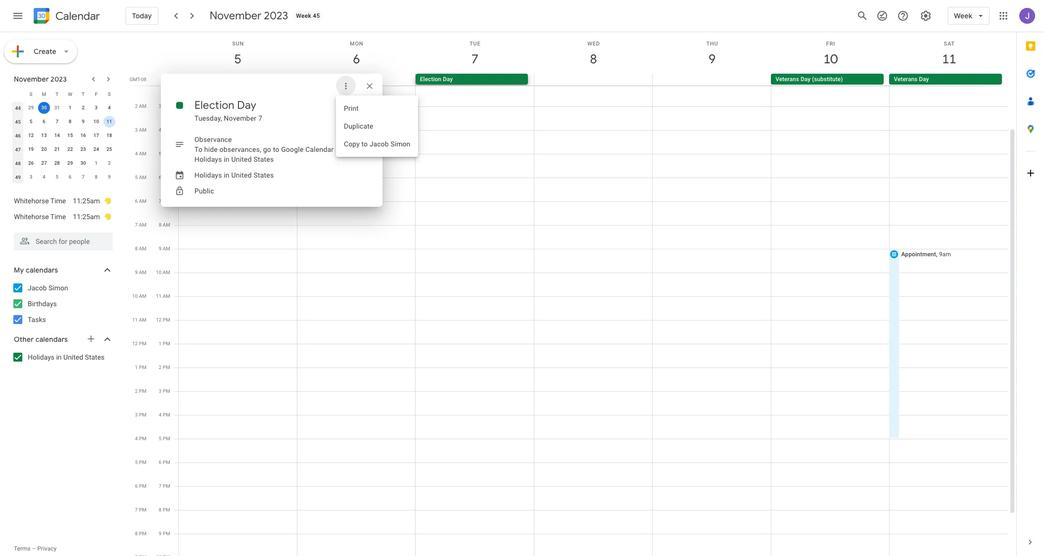 Task type: vqa. For each thing, say whether or not it's contained in the screenshot.


Task type: locate. For each thing, give the bounding box(es) containing it.
,
[[937, 251, 938, 258]]

to right go on the top of page
[[273, 146, 279, 153]]

1 horizontal spatial 5 am
[[159, 151, 170, 156]]

5 am
[[159, 151, 170, 156], [135, 175, 147, 180]]

11
[[942, 51, 956, 67], [107, 119, 112, 124], [156, 294, 162, 299], [132, 317, 138, 323]]

row containing 19
[[11, 143, 116, 156]]

simon inside my calendars list
[[49, 284, 68, 292]]

veterans for veterans day (substitute)
[[776, 76, 800, 83]]

1 vertical spatial 2023
[[51, 75, 67, 84]]

1 vertical spatial 7 am
[[135, 222, 147, 228]]

election inside election day tuesday, november 7
[[195, 99, 235, 112]]

18 element
[[103, 130, 115, 142]]

column header inside "november 2023" grid
[[11, 87, 24, 101]]

25 element
[[103, 144, 115, 155]]

12 pm
[[156, 317, 170, 323], [132, 341, 147, 347]]

simon
[[391, 140, 411, 148], [49, 284, 68, 292]]

9 inside thu 9
[[708, 51, 715, 67]]

s right f
[[108, 91, 111, 97]]

calendars
[[26, 266, 58, 275], [35, 335, 68, 344]]

column header
[[11, 87, 24, 101]]

grid containing 5
[[127, 32, 1017, 556]]

2 time from the top
[[50, 213, 66, 221]]

november up sun
[[210, 9, 262, 23]]

11:25am up search for people text box
[[73, 213, 100, 221]]

1 horizontal spatial 29
[[67, 160, 73, 166]]

4 am
[[159, 127, 170, 133], [135, 151, 147, 156]]

0 vertical spatial 4 pm
[[159, 412, 170, 418]]

whitehorse time up search for people text box
[[14, 213, 66, 221]]

t
[[56, 91, 59, 97], [82, 91, 85, 97]]

11 link
[[938, 48, 961, 71]]

2 vertical spatial november
[[224, 114, 257, 122]]

day for election day
[[443, 76, 453, 83]]

1 horizontal spatial 11 am
[[156, 294, 170, 299]]

1 vertical spatial 30
[[80, 160, 86, 166]]

0 horizontal spatial t
[[56, 91, 59, 97]]

create
[[34, 47, 56, 56]]

9am
[[940, 251, 951, 258]]

jacob up birthdays
[[28, 284, 47, 292]]

11 cell
[[103, 115, 116, 129]]

my calendars
[[14, 266, 58, 275]]

3 am
[[159, 103, 170, 109], [135, 127, 147, 133]]

8 am
[[159, 222, 170, 228], [135, 246, 147, 252]]

to
[[195, 146, 203, 153]]

create button
[[4, 40, 77, 63]]

1
[[69, 105, 72, 110], [95, 160, 98, 166], [159, 341, 162, 347], [135, 365, 138, 370]]

whitehorse time
[[14, 197, 66, 205], [14, 213, 66, 221]]

calendar element
[[32, 6, 100, 28]]

17
[[93, 133, 99, 138]]

1 vertical spatial calendars
[[35, 335, 68, 344]]

23 element
[[77, 144, 89, 155]]

t right 'm'
[[56, 91, 59, 97]]

Search for people text field
[[20, 233, 107, 251]]

1 horizontal spatial 12 pm
[[156, 317, 170, 323]]

states inside observance to hide observances, go to google calendar settings > holidays in united states
[[254, 155, 274, 163]]

1 vertical spatial 12 pm
[[132, 341, 147, 347]]

20
[[41, 147, 47, 152]]

calendars down tasks
[[35, 335, 68, 344]]

15 element
[[64, 130, 76, 142]]

1 time from the top
[[50, 197, 66, 205]]

1 vertical spatial 6 pm
[[135, 484, 147, 489]]

holidays up public
[[195, 171, 222, 179]]

30 left "31"
[[41, 105, 47, 110]]

11:25am
[[73, 197, 100, 205], [73, 213, 100, 221]]

tab list
[[1017, 32, 1045, 529]]

pm
[[163, 317, 170, 323], [139, 341, 147, 347], [163, 341, 170, 347], [139, 365, 147, 370], [163, 365, 170, 370], [139, 389, 147, 394], [163, 389, 170, 394], [139, 412, 147, 418], [163, 412, 170, 418], [139, 436, 147, 442], [163, 436, 170, 442], [139, 460, 147, 465], [163, 460, 170, 465], [139, 484, 147, 489], [163, 484, 170, 489], [139, 507, 147, 513], [163, 507, 170, 513], [139, 531, 147, 537], [163, 531, 170, 537]]

list
[[4, 189, 121, 229]]

add other calendars image
[[86, 334, 96, 344]]

0 horizontal spatial november 2023
[[14, 75, 67, 84]]

copy
[[344, 140, 360, 148]]

8 pm left 9 pm
[[135, 531, 147, 537]]

list item up search for people text box
[[14, 209, 112, 225]]

week
[[955, 11, 973, 20], [296, 12, 311, 19]]

veterans day (substitute)
[[776, 76, 843, 83]]

calendars inside dropdown button
[[35, 335, 68, 344]]

gmt-
[[130, 77, 141, 82]]

8 pm up 9 pm
[[159, 507, 170, 513]]

row containing s
[[11, 87, 116, 101]]

1 vertical spatial simon
[[49, 284, 68, 292]]

december 7 element
[[77, 171, 89, 183]]

list containing whitehorse time
[[4, 189, 121, 229]]

grid
[[127, 32, 1017, 556]]

1 vertical spatial whitehorse
[[14, 213, 49, 221]]

0 vertical spatial whitehorse time
[[14, 197, 66, 205]]

0 vertical spatial 29
[[28, 105, 34, 110]]

2 pm
[[159, 365, 170, 370], [135, 389, 147, 394]]

0 vertical spatial calendar
[[55, 9, 100, 23]]

22 element
[[64, 144, 76, 155]]

1 vertical spatial 4 am
[[135, 151, 147, 156]]

0 horizontal spatial 7 am
[[135, 222, 147, 228]]

5 am right december 9 element
[[135, 175, 147, 180]]

0 vertical spatial 12
[[28, 133, 34, 138]]

cell
[[179, 35, 297, 556], [297, 35, 416, 556], [416, 35, 535, 556], [535, 35, 653, 556], [653, 35, 772, 556], [772, 35, 890, 556], [889, 35, 1009, 556], [297, 74, 416, 86], [534, 74, 653, 86], [653, 74, 771, 86]]

simon down my calendars dropdown button
[[49, 284, 68, 292]]

tue
[[470, 41, 481, 47]]

7 am
[[159, 199, 170, 204], [135, 222, 147, 228]]

whitehorse
[[14, 197, 49, 205], [14, 213, 49, 221]]

week button
[[948, 4, 990, 28]]

1 vertical spatial united
[[231, 171, 252, 179]]

0 horizontal spatial simon
[[49, 284, 68, 292]]

calendar up create
[[55, 9, 100, 23]]

october 30, today element
[[38, 102, 50, 114]]

time up search for people text box
[[50, 213, 66, 221]]

29 element
[[64, 157, 76, 169]]

3
[[159, 103, 162, 109], [95, 105, 98, 110], [135, 127, 138, 133], [30, 174, 32, 180], [159, 389, 162, 394], [135, 412, 138, 418]]

2023 up "31"
[[51, 75, 67, 84]]

0 vertical spatial whitehorse
[[14, 197, 49, 205]]

calendars inside dropdown button
[[26, 266, 58, 275]]

holidays down hide
[[195, 155, 222, 163]]

am
[[139, 103, 147, 109], [163, 103, 170, 109], [139, 127, 147, 133], [163, 127, 170, 133], [139, 151, 147, 156], [163, 151, 170, 156], [139, 175, 147, 180], [163, 175, 170, 180], [139, 199, 147, 204], [163, 199, 170, 204], [139, 222, 147, 228], [163, 222, 170, 228], [139, 246, 147, 252], [163, 246, 170, 252], [139, 270, 147, 275], [163, 270, 170, 275], [139, 294, 147, 299], [163, 294, 170, 299], [139, 317, 147, 323]]

1 horizontal spatial 45
[[313, 12, 320, 19]]

0 vertical spatial holidays in united states
[[195, 171, 274, 179]]

2 t from the left
[[82, 91, 85, 97]]

row
[[174, 35, 1009, 556], [11, 87, 116, 101], [11, 101, 116, 115], [11, 115, 116, 129], [11, 129, 116, 143], [11, 143, 116, 156], [11, 156, 116, 170], [11, 170, 116, 184]]

30 inside 'element'
[[80, 160, 86, 166]]

row containing 26
[[11, 156, 116, 170]]

0 horizontal spatial 3 am
[[135, 127, 147, 133]]

1 vertical spatial calendar
[[306, 146, 334, 153]]

0 vertical spatial simon
[[391, 140, 411, 148]]

12 element
[[25, 130, 37, 142]]

2023 left week 45
[[264, 9, 288, 23]]

1 vertical spatial 7 pm
[[135, 507, 147, 513]]

row group containing 29
[[11, 101, 116, 184]]

0 horizontal spatial week
[[296, 12, 311, 19]]

1 vertical spatial states
[[254, 171, 274, 179]]

1 horizontal spatial t
[[82, 91, 85, 97]]

2 whitehorse time from the top
[[14, 213, 66, 221]]

november 2023 up 'm'
[[14, 75, 67, 84]]

30
[[41, 105, 47, 110], [80, 160, 86, 166]]

0 horizontal spatial 7 pm
[[135, 507, 147, 513]]

week for week
[[955, 11, 973, 20]]

1 vertical spatial 11:25am
[[73, 213, 100, 221]]

1 horizontal spatial week
[[955, 11, 973, 20]]

0 vertical spatial 9 am
[[159, 246, 170, 252]]

1 vertical spatial 29
[[67, 160, 73, 166]]

29 for the october 29 element
[[28, 105, 34, 110]]

to right 'copy'
[[362, 140, 368, 148]]

menu
[[336, 96, 419, 157]]

0 vertical spatial 1 pm
[[159, 341, 170, 347]]

settings menu image
[[920, 10, 932, 22]]

go
[[263, 146, 271, 153]]

election day tuesday, november 7
[[195, 99, 262, 122]]

calendars up jacob simon
[[26, 266, 58, 275]]

2 vertical spatial holidays
[[28, 354, 54, 361]]

wed
[[588, 41, 600, 47]]

0 vertical spatial holidays
[[195, 155, 222, 163]]

november down the election day heading
[[224, 114, 257, 122]]

1 horizontal spatial holidays in united states
[[195, 171, 274, 179]]

holidays in united states down observances,
[[195, 171, 274, 179]]

terms – privacy
[[14, 546, 57, 553]]

week inside dropdown button
[[955, 11, 973, 20]]

0 horizontal spatial 45
[[15, 119, 21, 125]]

row containing 5
[[11, 115, 116, 129]]

november 2023 grid
[[9, 87, 116, 184]]

123
[[162, 77, 171, 82]]

to
[[362, 140, 368, 148], [273, 146, 279, 153]]

2 list item from the top
[[14, 209, 112, 225]]

1 horizontal spatial 5 pm
[[159, 436, 170, 442]]

2 whitehorse from the top
[[14, 213, 49, 221]]

0 vertical spatial 3 am
[[159, 103, 170, 109]]

1 vertical spatial 9 am
[[135, 270, 147, 275]]

time
[[50, 197, 66, 205], [50, 213, 66, 221]]

election for election day
[[420, 76, 442, 83]]

1 horizontal spatial election
[[420, 76, 442, 83]]

day inside election day tuesday, november 7
[[237, 99, 257, 112]]

cell containing appointment
[[889, 35, 1009, 556]]

9 am
[[159, 246, 170, 252], [135, 270, 147, 275]]

fri
[[827, 41, 836, 47]]

row inside grid
[[174, 35, 1009, 556]]

1 horizontal spatial 2023
[[264, 9, 288, 23]]

–
[[32, 546, 36, 553]]

29 right the 28
[[67, 160, 73, 166]]

1 vertical spatial 8 am
[[135, 246, 147, 252]]

time down "december 5" element
[[50, 197, 66, 205]]

0 vertical spatial 11:25am
[[73, 197, 100, 205]]

8 pm
[[159, 507, 170, 513], [135, 531, 147, 537]]

row containing appointment
[[174, 35, 1009, 556]]

8 inside wed 8
[[590, 51, 597, 67]]

to inside observance to hide observances, go to google calendar settings > holidays in united states
[[273, 146, 279, 153]]

december 5 element
[[51, 171, 63, 183]]

2 veterans from the left
[[894, 76, 918, 83]]

11:25am down december 7 element
[[73, 197, 100, 205]]

1 list item from the top
[[14, 193, 112, 209]]

november 2023
[[210, 9, 288, 23], [14, 75, 67, 84]]

sun 5
[[232, 41, 244, 67]]

20 element
[[38, 144, 50, 155]]

0 vertical spatial 30
[[41, 105, 47, 110]]

2 vertical spatial united
[[63, 354, 83, 361]]

6 am
[[159, 175, 170, 180], [135, 199, 147, 204]]

1 horizontal spatial jacob
[[370, 140, 389, 148]]

row group
[[11, 101, 116, 184]]

0 vertical spatial calendars
[[26, 266, 58, 275]]

0 vertical spatial 5 am
[[159, 151, 170, 156]]

election inside button
[[420, 76, 442, 83]]

9 link
[[701, 48, 724, 71]]

28 element
[[51, 157, 63, 169]]

None search field
[[0, 229, 123, 251]]

1 vertical spatial election
[[195, 99, 235, 112]]

0 horizontal spatial 5 pm
[[135, 460, 147, 465]]

holidays down other calendars
[[28, 354, 54, 361]]

december 4 element
[[38, 171, 50, 183]]

my calendars list
[[2, 280, 123, 328]]

30 cell
[[38, 101, 51, 115]]

1 horizontal spatial 10 am
[[156, 270, 170, 275]]

1 vertical spatial 2 pm
[[135, 389, 147, 394]]

menu containing print
[[336, 96, 419, 157]]

simon right >
[[391, 140, 411, 148]]

calendar right google
[[306, 146, 334, 153]]

0 vertical spatial election
[[420, 76, 442, 83]]

0 vertical spatial november
[[210, 9, 262, 23]]

1 horizontal spatial calendar
[[306, 146, 334, 153]]

1 vertical spatial holidays
[[195, 171, 222, 179]]

0 horizontal spatial 12 pm
[[132, 341, 147, 347]]

1 vertical spatial time
[[50, 213, 66, 221]]

21 element
[[51, 144, 63, 155]]

t right w
[[82, 91, 85, 97]]

october 29 element
[[25, 102, 37, 114]]

veterans
[[776, 76, 800, 83], [894, 76, 918, 83]]

27
[[41, 160, 47, 166]]

1 s from the left
[[29, 91, 32, 97]]

my calendars button
[[2, 262, 123, 278]]

13 element
[[38, 130, 50, 142]]

10
[[823, 51, 838, 67], [93, 119, 99, 124], [156, 270, 162, 275], [132, 294, 138, 299]]

1 whitehorse from the top
[[14, 197, 49, 205]]

day inside button
[[443, 76, 453, 83]]

holidays
[[195, 155, 222, 163], [195, 171, 222, 179], [28, 354, 54, 361]]

holidays in united states down other calendars dropdown button
[[28, 354, 105, 361]]

my
[[14, 266, 24, 275]]

1 horizontal spatial 4 am
[[159, 127, 170, 133]]

12
[[28, 133, 34, 138], [156, 317, 162, 323], [132, 341, 138, 347]]

1 vertical spatial 5 pm
[[135, 460, 147, 465]]

s left 'm'
[[29, 91, 32, 97]]

0 vertical spatial 5 pm
[[159, 436, 170, 442]]

0 horizontal spatial 2 pm
[[135, 389, 147, 394]]

30 right 29 element
[[80, 160, 86, 166]]

google
[[281, 146, 304, 153]]

1 horizontal spatial 6 am
[[159, 175, 170, 180]]

0 horizontal spatial jacob
[[28, 284, 47, 292]]

5 am left to at the top of the page
[[159, 151, 170, 156]]

1 veterans from the left
[[776, 76, 800, 83]]

list item down "december 5" element
[[14, 193, 112, 209]]

29 left october 30, today element
[[28, 105, 34, 110]]

print
[[344, 104, 359, 112]]

1 vertical spatial holidays in united states
[[28, 354, 105, 361]]

1 horizontal spatial 9 am
[[159, 246, 170, 252]]

2
[[135, 103, 138, 109], [82, 105, 85, 110], [108, 160, 111, 166], [159, 365, 162, 370], [135, 389, 138, 394]]

0 vertical spatial 45
[[313, 12, 320, 19]]

08
[[141, 77, 147, 82]]

calendar heading
[[53, 9, 100, 23]]

1 whitehorse time from the top
[[14, 197, 66, 205]]

whitehorse time down december 4 element at the left top of page
[[14, 197, 66, 205]]

30 inside cell
[[41, 105, 47, 110]]

day for veterans day
[[920, 76, 929, 83]]

3 am down 2 am
[[135, 127, 147, 133]]

whitehorse time for second list item from the bottom
[[14, 197, 66, 205]]

day
[[443, 76, 453, 83], [801, 76, 811, 83], [920, 76, 929, 83], [237, 99, 257, 112]]

1 horizontal spatial 8 am
[[159, 222, 170, 228]]

3 am right 2 am
[[159, 103, 170, 109]]

4 pm
[[159, 412, 170, 418], [135, 436, 147, 442]]

0 horizontal spatial 3 pm
[[135, 412, 147, 418]]

5 pm
[[159, 436, 170, 442], [135, 460, 147, 465]]

1 horizontal spatial 8 pm
[[159, 507, 170, 513]]

1 vertical spatial 12
[[156, 317, 162, 323]]

11 am
[[156, 294, 170, 299], [132, 317, 147, 323]]

9
[[708, 51, 715, 67], [82, 119, 85, 124], [108, 174, 111, 180], [159, 246, 162, 252], [135, 270, 138, 275], [159, 531, 162, 537]]

0 vertical spatial 7 pm
[[159, 484, 170, 489]]

time for first list item from the bottom
[[50, 213, 66, 221]]

47
[[15, 147, 21, 152]]

23
[[80, 147, 86, 152]]

10 am
[[156, 270, 170, 275], [132, 294, 147, 299]]

december 1 element
[[90, 157, 102, 169]]

election day
[[420, 76, 453, 83]]

november up 'm'
[[14, 75, 49, 84]]

0 vertical spatial in
[[224, 155, 230, 163]]

list item
[[14, 193, 112, 209], [14, 209, 112, 225]]

row group inside "november 2023" grid
[[11, 101, 116, 184]]

november 2023 up sun
[[210, 9, 288, 23]]

holidays in united states
[[195, 171, 274, 179], [28, 354, 105, 361]]

6 pm
[[159, 460, 170, 465], [135, 484, 147, 489]]

6
[[352, 51, 360, 67], [43, 119, 45, 124], [69, 174, 72, 180], [159, 175, 162, 180], [135, 199, 138, 204], [159, 460, 162, 465], [135, 484, 138, 489]]

0 horizontal spatial 4 pm
[[135, 436, 147, 442]]

row containing 29
[[11, 101, 116, 115]]

24
[[93, 147, 99, 152]]

0 vertical spatial 2 pm
[[159, 365, 170, 370]]

jacob right >
[[370, 140, 389, 148]]



Task type: describe. For each thing, give the bounding box(es) containing it.
11 inside cell
[[107, 119, 112, 124]]

8 link
[[582, 48, 605, 71]]

veterans day button
[[890, 74, 1003, 85]]

0 vertical spatial 4 am
[[159, 127, 170, 133]]

tuesday,
[[195, 114, 222, 122]]

2 horizontal spatial 12
[[156, 317, 162, 323]]

gmt-08
[[130, 77, 147, 82]]

mon
[[350, 41, 364, 47]]

19 element
[[25, 144, 37, 155]]

49
[[15, 175, 21, 180]]

december 2 element
[[103, 157, 115, 169]]

0 horizontal spatial 9 am
[[135, 270, 147, 275]]

7 inside election day tuesday, november 7
[[258, 114, 262, 122]]

1 horizontal spatial 3 pm
[[159, 389, 170, 394]]

day for election day tuesday, november 7
[[237, 99, 257, 112]]

1 vertical spatial in
[[224, 171, 230, 179]]

2 vertical spatial in
[[56, 354, 62, 361]]

w
[[68, 91, 72, 97]]

0 horizontal spatial 2023
[[51, 75, 67, 84]]

1 horizontal spatial 7 pm
[[159, 484, 170, 489]]

terms link
[[14, 546, 31, 553]]

veterans day
[[894, 76, 929, 83]]

12 inside 12 element
[[28, 133, 34, 138]]

15
[[67, 133, 73, 138]]

19
[[28, 147, 34, 152]]

tue 7
[[470, 41, 481, 67]]

row containing 3
[[11, 170, 116, 184]]

0 horizontal spatial 4 am
[[135, 151, 147, 156]]

21
[[54, 147, 60, 152]]

appointment
[[902, 251, 937, 258]]

terms
[[14, 546, 31, 553]]

26 element
[[25, 157, 37, 169]]

0 horizontal spatial 8 am
[[135, 246, 147, 252]]

1 vertical spatial 3 pm
[[135, 412, 147, 418]]

1 t from the left
[[56, 91, 59, 97]]

26
[[28, 160, 34, 166]]

5 link
[[227, 48, 249, 71]]

1 horizontal spatial to
[[362, 140, 368, 148]]

0 horizontal spatial 1 pm
[[135, 365, 147, 370]]

13
[[41, 133, 47, 138]]

0 horizontal spatial 5 am
[[135, 175, 147, 180]]

hide
[[204, 146, 218, 153]]

30 for october 30, today element
[[41, 105, 47, 110]]

11 element
[[103, 116, 115, 128]]

time for second list item from the bottom
[[50, 197, 66, 205]]

1 horizontal spatial 1 pm
[[159, 341, 170, 347]]

thu 9
[[707, 41, 719, 67]]

election day button
[[416, 74, 528, 85]]

18
[[107, 133, 112, 138]]

birthdays
[[28, 300, 57, 308]]

in inside observance to hide observances, go to google calendar settings > holidays in united states
[[224, 155, 230, 163]]

22
[[67, 147, 73, 152]]

wed 8
[[588, 41, 600, 67]]

10 link
[[820, 48, 842, 71]]

24 element
[[90, 144, 102, 155]]

30 element
[[77, 157, 89, 169]]

10 element
[[90, 116, 102, 128]]

0 vertical spatial 10 am
[[156, 270, 170, 275]]

2 vertical spatial states
[[85, 354, 105, 361]]

46
[[15, 133, 21, 138]]

16
[[80, 133, 86, 138]]

veterans for veterans day
[[894, 76, 918, 83]]

today button
[[126, 4, 158, 28]]

october 31 element
[[51, 102, 63, 114]]

1 vertical spatial november
[[14, 75, 49, 84]]

27 element
[[38, 157, 50, 169]]

december 3 element
[[25, 171, 37, 183]]

>
[[364, 146, 367, 153]]

(substitute)
[[812, 76, 843, 83]]

calendars for other calendars
[[35, 335, 68, 344]]

mon 6
[[350, 41, 364, 67]]

november inside election day tuesday, november 7
[[224, 114, 257, 122]]

29 for 29 element
[[67, 160, 73, 166]]

copy to jacob simon
[[344, 140, 411, 148]]

0 vertical spatial 8 am
[[159, 222, 170, 228]]

privacy link
[[37, 546, 57, 553]]

whitehorse for second list item from the bottom
[[14, 197, 49, 205]]

28
[[54, 160, 60, 166]]

other calendars button
[[2, 332, 123, 348]]

holidays inside observance to hide observances, go to google calendar settings > holidays in united states
[[195, 155, 222, 163]]

1 horizontal spatial 3 am
[[159, 103, 170, 109]]

jacob inside my calendars list
[[28, 284, 47, 292]]

10 inside 10 element
[[93, 119, 99, 124]]

5 inside "sun 5"
[[234, 51, 241, 67]]

0 vertical spatial 8 pm
[[159, 507, 170, 513]]

0 vertical spatial 6 pm
[[159, 460, 170, 465]]

6 link
[[345, 48, 368, 71]]

9 pm
[[159, 531, 170, 537]]

0 vertical spatial 7 am
[[159, 199, 170, 204]]

0 horizontal spatial 6 pm
[[135, 484, 147, 489]]

0 horizontal spatial 10 am
[[132, 294, 147, 299]]

1 vertical spatial november 2023
[[14, 75, 67, 84]]

7 link
[[464, 48, 487, 71]]

week for week 45
[[296, 12, 311, 19]]

0 horizontal spatial calendar
[[55, 9, 100, 23]]

main drawer image
[[12, 10, 24, 22]]

1 horizontal spatial november 2023
[[210, 9, 288, 23]]

observance to hide observances, go to google calendar settings > holidays in united states
[[195, 136, 369, 163]]

united inside observance to hide observances, go to google calendar settings > holidays in united states
[[231, 155, 252, 163]]

14
[[54, 133, 60, 138]]

tasks
[[28, 316, 46, 324]]

election for election day tuesday, november 7
[[195, 99, 235, 112]]

30 for 30 'element'
[[80, 160, 86, 166]]

48
[[15, 161, 21, 166]]

44
[[15, 105, 21, 111]]

whitehorse for first list item from the bottom
[[14, 213, 49, 221]]

election day heading
[[195, 99, 257, 112]]

other
[[14, 335, 34, 344]]

1 vertical spatial 3 am
[[135, 127, 147, 133]]

45 inside row
[[15, 119, 21, 125]]

december 9 element
[[103, 171, 115, 183]]

sat
[[944, 41, 955, 47]]

0 horizontal spatial holidays in united states
[[28, 354, 105, 361]]

8 inside "element"
[[95, 174, 98, 180]]

sat 11
[[942, 41, 956, 67]]

7 inside tue 7
[[471, 51, 478, 67]]

week 45
[[296, 12, 320, 19]]

day for veterans day (substitute)
[[801, 76, 811, 83]]

1 vertical spatial 6 am
[[135, 199, 147, 204]]

other calendars
[[14, 335, 68, 344]]

1 horizontal spatial 12
[[132, 341, 138, 347]]

f
[[95, 91, 98, 97]]

public
[[195, 187, 214, 195]]

6 inside mon 6
[[352, 51, 360, 67]]

m
[[42, 91, 46, 97]]

appointment , 9am
[[902, 251, 951, 258]]

1 vertical spatial 8 pm
[[135, 531, 147, 537]]

2 am
[[135, 103, 147, 109]]

observance
[[195, 136, 232, 144]]

2 s from the left
[[108, 91, 111, 97]]

december 8 element
[[90, 171, 102, 183]]

duplicate
[[344, 122, 373, 130]]

16 element
[[77, 130, 89, 142]]

calendars for my calendars
[[26, 266, 58, 275]]

0 vertical spatial 2023
[[264, 9, 288, 23]]

1 horizontal spatial 2 pm
[[159, 365, 170, 370]]

1 11:25am from the top
[[73, 197, 100, 205]]

veterans day (substitute) button
[[771, 74, 884, 85]]

privacy
[[37, 546, 57, 553]]

whitehorse time for first list item from the bottom
[[14, 213, 66, 221]]

fri 10
[[823, 41, 838, 67]]

today
[[132, 11, 152, 20]]

sun
[[232, 41, 244, 47]]

2 11:25am from the top
[[73, 213, 100, 221]]

1 vertical spatial 11 am
[[132, 317, 147, 323]]

calendar inside observance to hide observances, go to google calendar settings > holidays in united states
[[306, 146, 334, 153]]

31
[[54, 105, 60, 110]]

25
[[107, 147, 112, 152]]

14 element
[[51, 130, 63, 142]]

17 element
[[90, 130, 102, 142]]

thu
[[707, 41, 719, 47]]

0 vertical spatial 12 pm
[[156, 317, 170, 323]]

december 6 element
[[64, 171, 76, 183]]

observances,
[[220, 146, 261, 153]]

jacob simon
[[28, 284, 68, 292]]

settings
[[336, 146, 362, 153]]

row containing 12
[[11, 129, 116, 143]]



